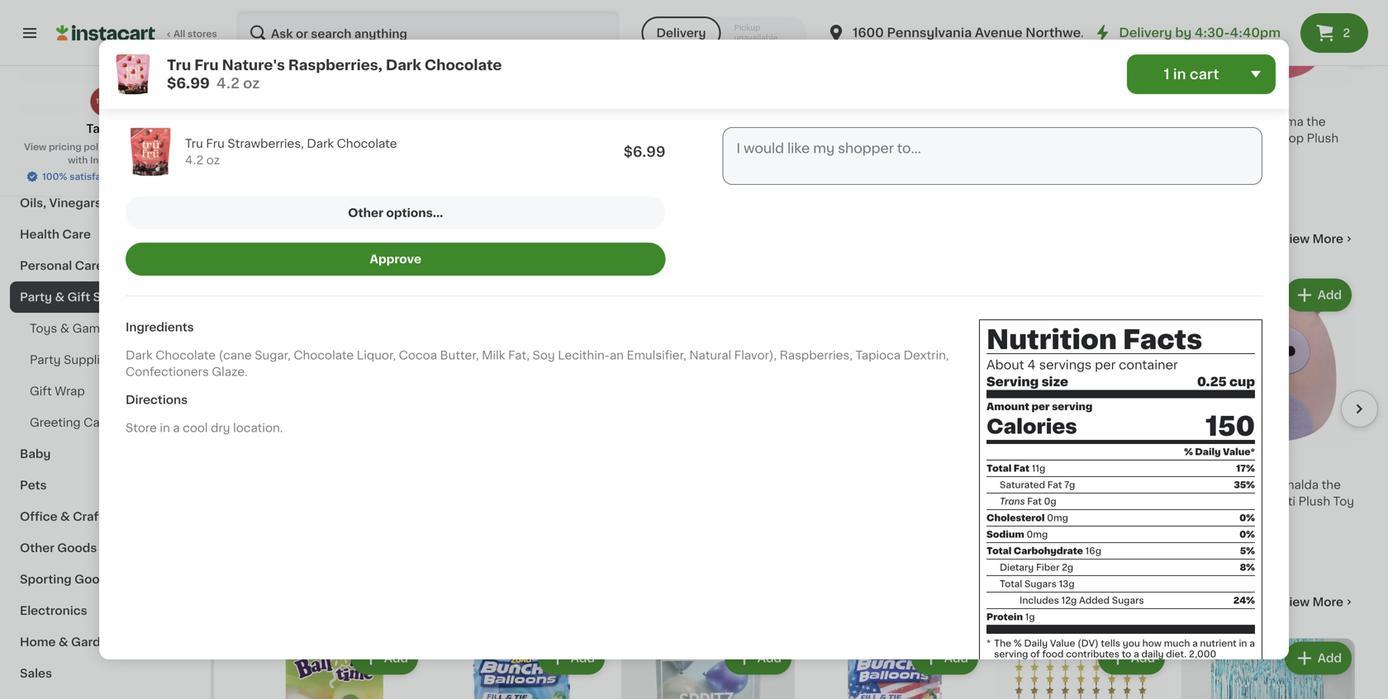 Task type: locate. For each thing, give the bounding box(es) containing it.
8 down % daily value* at bottom
[[1191, 458, 1203, 475]]

0 horizontal spatial daily
[[1024, 639, 1048, 648]]

goods up sporting goods
[[57, 543, 97, 554]]

butter,
[[440, 350, 479, 362]]

1 $ 8 99 from the top
[[1185, 94, 1217, 112]]

view more link
[[1281, 231, 1355, 247], [1281, 594, 1355, 611]]

ronalda for the $8.99 original price: $13.99 element above 35% on the bottom right of the page
[[1271, 480, 1319, 491]]

total down sodium
[[987, 547, 1012, 556]]

sugars right added
[[1112, 596, 1144, 605]]

1
[[1164, 67, 1170, 81], [248, 147, 252, 157], [808, 147, 812, 157], [995, 511, 999, 520]]

$13.99 for squishmallows pama the strawberry cake pop plush toy - pink
[[1224, 100, 1262, 111]]

total up saturated
[[987, 464, 1012, 473]]

0 vertical spatial toys
[[248, 231, 292, 248]]

0mg
[[1047, 514, 1068, 523], [1027, 530, 1048, 539]]

total down dietary
[[1000, 580, 1022, 589]]

$6.99 down building
[[624, 145, 666, 159]]

0 horizontal spatial toys & games link
[[10, 313, 201, 345]]

None search field
[[236, 10, 620, 56]]

1 vertical spatial goods
[[57, 543, 97, 554]]

16g
[[1085, 547, 1101, 556]]

other options... button
[[126, 197, 666, 230]]

raspberries, inside "tru fru nature's raspberries, dark chocolate $6.99 4.2 oz"
[[288, 58, 382, 72]]

games down party & gift supplies
[[72, 323, 114, 335]]

$6.99 up the stock,
[[167, 76, 210, 90]]

99 for squishmallows ronalda the pink and purple yeti plush toy - pink & purple
[[1205, 459, 1217, 468]]

0 vertical spatial care
[[62, 229, 91, 240]]

care down vinegars, at left
[[62, 229, 91, 240]]

amount
[[987, 402, 1029, 412]]

1 vertical spatial per
[[1032, 402, 1050, 412]]

per up calories
[[1032, 402, 1050, 412]]

soups
[[124, 72, 162, 83]]

1 horizontal spatial squishmallows ronalda the pink and purple yeti plush toy - pink & purple
[[1181, 480, 1354, 524]]

chocolate inside "tru fru nature's raspberries, dark chocolate $6.99 4.2 oz"
[[425, 58, 502, 72]]

1 vertical spatial care
[[75, 260, 103, 272]]

other for other goods
[[20, 543, 54, 554]]

2 horizontal spatial -
[[1205, 149, 1211, 161]]

squishmallows inside squishmallows pama the strawberry cake pop plush toy - pink
[[1181, 116, 1268, 128]]

0 vertical spatial barbie
[[808, 116, 846, 128]]

care inside personal care link
[[75, 260, 103, 272]]

100% satisfaction guarantee
[[42, 172, 175, 181]]

1 item carousel region from the top
[[248, 0, 1378, 203]]

1 vertical spatial toys
[[30, 323, 57, 335]]

chocolate up $5.99
[[425, 58, 502, 72]]

4.2 right tru fru strawberries, dark chocolate image
[[185, 155, 203, 166]]

cup
[[1229, 376, 1255, 388]]

1 horizontal spatial of
[[1030, 650, 1040, 659]]

sales
[[20, 668, 52, 680]]

4
[[444, 94, 456, 112], [1027, 359, 1036, 371]]

doll for $15.99 original price: $26.99 element to the left
[[849, 116, 871, 128]]

pink inside squishmallows pama the strawberry cake pop plush toy - pink
[[1213, 149, 1238, 161]]

1 vertical spatial oz
[[206, 155, 220, 166]]

2 vertical spatial dark
[[126, 350, 153, 362]]

0 vertical spatial other
[[348, 207, 384, 219]]

99 down % daily value* at bottom
[[1205, 459, 1217, 468]]

the for the $8.99 original price: $13.99 element below northwest
[[1135, 116, 1154, 128]]

0 horizontal spatial ronalda
[[1084, 116, 1132, 128]]

delivery by 4:30-4:40pm link
[[1093, 23, 1281, 43]]

0 horizontal spatial 4.2
[[185, 155, 203, 166]]

includes 12g added sugars
[[1020, 596, 1144, 605]]

99 inside the $ 15 99
[[1025, 459, 1038, 468]]

view more for first view more link from the bottom of the page
[[1281, 597, 1343, 609]]

2 more from the top
[[1313, 597, 1343, 609]]

0 vertical spatial total
[[987, 464, 1012, 473]]

squishmallows
[[995, 116, 1081, 128], [1181, 116, 1268, 128], [1181, 480, 1268, 491]]

dark up 7+
[[386, 58, 421, 72]]

dietary
[[1000, 563, 1034, 572]]

$15.99 original price: $26.99 element
[[808, 92, 982, 114], [995, 456, 1168, 477]]

per
[[1095, 359, 1116, 371], [1032, 402, 1050, 412]]

0 horizontal spatial $4.49 original price: $5.99 element
[[435, 92, 608, 114]]

1 in cart field
[[1127, 55, 1276, 94]]

card down $5.99
[[489, 116, 517, 128]]

product group containing 15
[[995, 276, 1168, 522]]

barbie right hoth on the top of page
[[808, 116, 846, 128]]

0 vertical spatial %
[[1184, 448, 1193, 457]]

$6.99
[[167, 76, 210, 90], [624, 145, 666, 159]]

1 each for 15
[[808, 147, 837, 157]]

$13.99 for squishmallows ronalda the pink and purple yeti plush toy - pink & purple
[[1224, 463, 1262, 475]]

daily left value*
[[1195, 448, 1221, 457]]

1 vertical spatial toys & games link
[[10, 313, 201, 345]]

care inside health care link
[[62, 229, 91, 240]]

other down office
[[20, 543, 54, 554]]

baby
[[20, 449, 51, 460]]

oz down the stock,
[[206, 155, 220, 166]]

gift down personal care
[[67, 292, 90, 303]]

sugars up includes
[[1024, 580, 1057, 589]]

oz up "replace"
[[243, 76, 260, 90]]

$8.99 original price: $13.99 element
[[995, 92, 1168, 114], [1181, 92, 1355, 114], [1181, 456, 1355, 477]]

supplies up gift wrap link
[[64, 354, 114, 366]]

1 horizontal spatial accessories
[[1073, 480, 1145, 491]]

fat for saturated
[[1047, 481, 1062, 490]]

1 vertical spatial other
[[20, 543, 54, 554]]

35%
[[1234, 481, 1255, 490]]

$ inside the $ 15 99
[[998, 459, 1004, 468]]

in right the store
[[160, 423, 170, 434]]

toy inside squishmallows pama the strawberry cake pop plush toy - pink
[[1181, 149, 1202, 161]]

household link
[[10, 125, 201, 156]]

serving down size
[[1052, 402, 1093, 412]]

8 down 1 in cart
[[1191, 94, 1203, 112]]

0 vertical spatial toy
[[1147, 133, 1167, 144]]

0 vertical spatial accessories
[[887, 116, 958, 128]]

of right out
[[167, 91, 182, 105]]

yeti for the $8.99 original price: $13.99 element above 35% on the bottom right of the page
[[1274, 496, 1296, 508]]

tru for tru fru strawberries, dark chocolate 4.2 oz
[[185, 138, 203, 150]]

2 item carousel region from the top
[[248, 269, 1378, 566]]

$ up saturated
[[998, 459, 1004, 468]]

to
[[1122, 650, 1131, 659]]

8 up the i would like my shopper to... text field
[[1004, 94, 1016, 112]]

0 horizontal spatial each
[[254, 147, 277, 157]]

product group
[[248, 276, 421, 522], [435, 276, 608, 523], [621, 276, 795, 539], [808, 276, 982, 522], [995, 276, 1168, 522], [1181, 276, 1355, 540], [248, 639, 421, 700], [435, 639, 608, 700], [621, 639, 795, 700], [808, 639, 982, 700], [995, 639, 1168, 700], [1181, 639, 1355, 700]]

in for 1
[[1173, 67, 1186, 81]]

0 horizontal spatial raspberries,
[[288, 58, 382, 72]]

1 horizontal spatial in
[[1173, 67, 1186, 81]]

1g
[[1025, 613, 1035, 622]]

$48.99
[[675, 100, 717, 111]]

gift left wrap
[[30, 386, 52, 397]]

1 view more from the top
[[1281, 233, 1343, 245]]

15
[[817, 94, 837, 112], [1004, 458, 1023, 475]]

$ 8 99 down cart
[[1185, 94, 1217, 112]]

cart
[[1190, 67, 1219, 81]]

1 for bottom $15.99 original price: $26.99 element
[[995, 511, 999, 520]]

1 horizontal spatial each
[[814, 147, 837, 157]]

0 vertical spatial sugars
[[1024, 580, 1057, 589]]

game
[[520, 116, 555, 128]]

$26.99 down 1600
[[858, 100, 898, 111]]

2 button
[[1300, 13, 1368, 53]]

1 horizontal spatial barbie
[[995, 480, 1032, 491]]

2 view more link from the top
[[1281, 594, 1355, 611]]

1 vertical spatial $4.49 original price: $5.99 element
[[808, 456, 982, 477]]

saturated fat 7g
[[1000, 481, 1075, 490]]

tru inside "tru fru nature's raspberries, dark chocolate $6.99 4.2 oz"
[[167, 58, 191, 72]]

the
[[1135, 116, 1154, 128], [1306, 116, 1326, 128], [1322, 480, 1341, 491]]

1 vertical spatial supplies
[[64, 354, 114, 366]]

toys & games
[[248, 231, 379, 248], [30, 323, 114, 335]]

contributes
[[1066, 650, 1120, 659]]

0 vertical spatial toys & games
[[248, 231, 379, 248]]

fat left 7g
[[1047, 481, 1062, 490]]

tru for tru fru nature's raspberries, dark chocolate $6.99 4.2 oz
[[167, 58, 191, 72]]

dark chocolate (cane sugar, chocolate liquor, cocoa butter, milk fat, soy lecithin-an emulsifier, natural flavor), raspberries, tapioca dextrin, confectioners glaze.
[[126, 350, 949, 378]]

barbie up trans
[[995, 480, 1032, 491]]

1 vertical spatial doll
[[1035, 480, 1058, 491]]

% left value*
[[1184, 448, 1193, 457]]

breakfast
[[20, 103, 77, 115]]

0 vertical spatial barbie doll & accessories
[[808, 116, 958, 128]]

chocolate right sugar,
[[294, 350, 354, 362]]

4.2 up the if out of stock, replace with...
[[216, 76, 240, 90]]

- inside squishmallows pama the strawberry cake pop plush toy - pink
[[1205, 149, 1211, 161]]

other
[[348, 207, 384, 219], [20, 543, 54, 554]]

1 more from the top
[[1313, 233, 1343, 245]]

1 horizontal spatial -
[[1181, 513, 1187, 524]]

view inside view pricing policy. not affiliated with instacart.
[[24, 143, 46, 152]]

& inside home & garden link
[[59, 637, 68, 649]]

your
[[126, 66, 167, 83]]

0 horizontal spatial -
[[995, 149, 1000, 161]]

care up party & gift supplies
[[75, 260, 103, 272]]

nutrition
[[1147, 661, 1187, 670]]

gift wrap
[[30, 386, 85, 397]]

emulsifier,
[[627, 350, 686, 362]]

0 horizontal spatial in
[[160, 423, 170, 434]]

0 vertical spatial $6.99
[[167, 76, 210, 90]]

dark up confectioners
[[126, 350, 153, 362]]

care for health care
[[62, 229, 91, 240]]

tru right affiliated
[[185, 138, 203, 150]]

fru inside tru fru strawberries, dark chocolate 4.2 oz
[[206, 138, 225, 150]]

$ down % daily value* at bottom
[[1185, 459, 1191, 468]]

building
[[621, 133, 668, 144]]

0 horizontal spatial $6.99
[[167, 76, 210, 90]]

0 vertical spatial view
[[24, 143, 46, 152]]

fru inside "tru fru nature's raspberries, dark chocolate $6.99 4.2 oz"
[[194, 58, 219, 72]]

personal care
[[20, 260, 103, 272]]

by
[[1175, 27, 1192, 39]]

daily
[[1141, 650, 1164, 659]]

0 horizontal spatial gift
[[30, 386, 52, 397]]

$13.99 up squishmallows pama the strawberry cake pop plush toy - pink
[[1224, 100, 1262, 111]]

0 vertical spatial fru
[[194, 58, 219, 72]]

delivery up $48.99
[[656, 27, 706, 39]]

1 vertical spatial view
[[1281, 233, 1310, 245]]

dark down uno card game, 2-10, 7+
[[307, 138, 334, 150]]

fat left 0g
[[1027, 497, 1042, 506]]

2 $ 8 99 from the top
[[1185, 458, 1217, 475]]

1600 pennsylvania avenue northwest
[[853, 27, 1093, 39]]

spices
[[120, 197, 161, 209]]

tru down all
[[167, 58, 191, 72]]

item carousel region containing 3
[[248, 0, 1378, 203]]

a right nutrient at the bottom right of page
[[1249, 639, 1255, 648]]

- for the $8.99 original price: $13.99 element above 35% on the bottom right of the page
[[1181, 513, 1187, 524]]

fru down the stock,
[[206, 138, 225, 150]]

$8.99 original price: $13.99 element up 35% on the bottom right of the page
[[1181, 456, 1355, 477]]

1 inside field
[[1164, 67, 1170, 81]]

$4.49 original price: $5.99 element
[[435, 92, 608, 114], [808, 456, 982, 477]]

4.2
[[216, 76, 240, 90], [185, 155, 203, 166]]

a left cool
[[173, 423, 180, 434]]

1 horizontal spatial delivery
[[1119, 27, 1172, 39]]

0 horizontal spatial dark
[[126, 350, 153, 362]]

1 view more link from the top
[[1281, 231, 1355, 247]]

doll
[[849, 116, 871, 128], [1035, 480, 1058, 491]]

*
[[987, 639, 991, 648]]

0mg for sodium 0mg
[[1027, 530, 1048, 539]]

$13.99 down northwest
[[1037, 100, 1075, 111]]

99 down cart
[[1205, 95, 1217, 104]]

goods for sporting
[[74, 574, 114, 586]]

trans fat 0g
[[1000, 497, 1056, 506]]

0 vertical spatial 0%
[[1239, 514, 1255, 523]]

0 vertical spatial dark
[[386, 58, 421, 72]]

0mg up total carbohydrate 16g
[[1027, 530, 1048, 539]]

fru down stores
[[194, 58, 219, 72]]

7g
[[1064, 481, 1075, 490]]

1 horizontal spatial per
[[1095, 359, 1116, 371]]

1 horizontal spatial $15.99 original price: $26.99 element
[[995, 456, 1168, 477]]

1 horizontal spatial %
[[1184, 448, 1193, 457]]

1 horizontal spatial dark
[[307, 138, 334, 150]]

1 vertical spatial squishmallows ronalda the pink and purple yeti plush toy - pink & purple
[[1181, 480, 1354, 524]]

2 0% from the top
[[1239, 530, 1255, 539]]

party for party supplies
[[30, 354, 61, 366]]

0g
[[1044, 497, 1056, 506]]

the inside squishmallows pama the strawberry cake pop plush toy - pink
[[1306, 116, 1326, 128]]

tru inside tru fru strawberries, dark chocolate 4.2 oz
[[185, 138, 203, 150]]

chocolate down '10,'
[[337, 138, 397, 150]]

item carousel region
[[248, 0, 1378, 203], [248, 269, 1378, 566]]

$26.99 up 7g
[[1044, 463, 1085, 475]]

other left options...
[[348, 207, 384, 219]]

$15.99 original price: $26.99 element down 1600
[[808, 92, 982, 114]]

100% satisfaction guarantee button
[[26, 167, 185, 183]]

card down $4.99
[[274, 116, 302, 128]]

1 vertical spatial $6.99
[[624, 145, 666, 159]]

supplies down personal care link
[[93, 292, 145, 303]]

oils, vinegars, & spices
[[20, 197, 161, 209]]

$13.99 up 35% on the bottom right of the page
[[1224, 463, 1262, 475]]

sporting goods link
[[10, 564, 201, 596]]

4.2 inside tru fru strawberries, dark chocolate 4.2 oz
[[185, 155, 203, 166]]

total for saturated fat 7g
[[987, 464, 1012, 473]]

delivery inside button
[[656, 27, 706, 39]]

0 horizontal spatial accessories
[[887, 116, 958, 128]]

party up gift wrap
[[30, 354, 61, 366]]

0 horizontal spatial %
[[1014, 639, 1022, 648]]

$8.99 original price: $13.99 element up pama at the top of page
[[1181, 92, 1355, 114]]

milk
[[482, 350, 505, 362]]

0 vertical spatial 0mg
[[1047, 514, 1068, 523]]

dark
[[386, 58, 421, 72], [307, 138, 334, 150], [126, 350, 153, 362]]

1 vertical spatial accessories
[[1073, 480, 1145, 491]]

1 horizontal spatial $4.49 original price: $5.99 element
[[808, 456, 982, 477]]

0 horizontal spatial per
[[1032, 402, 1050, 412]]

accessories inside "product" group
[[1073, 480, 1145, 491]]

2 card from the left
[[489, 116, 517, 128]]

0 vertical spatial $ 8 99
[[1185, 94, 1217, 112]]

sporting
[[20, 574, 72, 586]]

delivery left by
[[1119, 27, 1172, 39]]

0 vertical spatial in
[[1173, 67, 1186, 81]]

personal care link
[[10, 250, 201, 282]]

0 horizontal spatial other
[[20, 543, 54, 554]]

2 horizontal spatial in
[[1239, 639, 1247, 648]]

daily up food
[[1024, 639, 1048, 648]]

1 vertical spatial and
[[1209, 496, 1231, 508]]

directions
[[126, 395, 188, 406]]

1 horizontal spatial yeti
[[1274, 496, 1296, 508]]

1 horizontal spatial toys
[[248, 231, 292, 248]]

1 horizontal spatial $26.99
[[1044, 463, 1085, 475]]

1 card from the left
[[274, 116, 302, 128]]

99 for squishmallows pama the strawberry cake pop plush toy - pink
[[1205, 95, 1217, 104]]

0 horizontal spatial oz
[[206, 155, 220, 166]]

1 horizontal spatial oz
[[243, 76, 260, 90]]

raspberries, up $3.74 original price: $4.99 element
[[288, 58, 382, 72]]

diet.
[[1166, 650, 1187, 659]]

$ for barbie doll & accessories
[[998, 459, 1004, 468]]

0 horizontal spatial toys & games
[[30, 323, 114, 335]]

in left cart
[[1173, 67, 1186, 81]]

0mg down the (38) on the bottom right
[[1047, 514, 1068, 523]]

the
[[994, 639, 1011, 648]]

4 up phase
[[444, 94, 456, 112]]

1 inside "product" group
[[995, 511, 999, 520]]

plush inside squishmallows pama the strawberry cake pop plush toy - pink
[[1307, 133, 1339, 144]]

per down nutrition facts
[[1095, 359, 1116, 371]]

how
[[1142, 639, 1162, 648]]

99 up saturated fat 7g
[[1025, 459, 1038, 468]]

1 0% from the top
[[1239, 514, 1255, 523]]

★★★★★
[[248, 132, 306, 144], [248, 132, 306, 144], [808, 132, 866, 144], [808, 132, 866, 144], [621, 148, 679, 160], [621, 148, 679, 160], [995, 495, 1053, 507], [995, 495, 1053, 507]]

in right nutrient at the bottom right of page
[[1239, 639, 1247, 648]]

% inside * the % daily value (dv) tells you how much a nutrient in a serving of food contributes to a daily diet. 2,000 calories a day is used for general nutrition advice.
[[1014, 639, 1022, 648]]

0 horizontal spatial delivery
[[656, 27, 706, 39]]

0%
[[1239, 514, 1255, 523], [1239, 530, 1255, 539]]

1 vertical spatial toys & games
[[30, 323, 114, 335]]

1 horizontal spatial serving
[[1052, 402, 1093, 412]]

more for first view more link from the bottom of the page
[[1313, 597, 1343, 609]]

%
[[1184, 448, 1193, 457], [1014, 639, 1022, 648]]

2 vertical spatial goods
[[74, 574, 114, 586]]

barbie doll & accessories
[[808, 116, 958, 128], [995, 480, 1145, 491]]

4:30-
[[1195, 27, 1230, 39]]

1 vertical spatial dark
[[307, 138, 334, 150]]

1 vertical spatial toy
[[1181, 149, 1202, 161]]

1 vertical spatial fru
[[206, 138, 225, 150]]

all stores
[[174, 29, 217, 38]]

games up approve
[[315, 231, 379, 248]]

2 vertical spatial fat
[[1027, 497, 1042, 506]]

carbohydrate
[[1014, 547, 1083, 556]]

add button
[[353, 281, 416, 310], [539, 281, 603, 310], [726, 281, 790, 310], [913, 281, 977, 310], [1100, 281, 1163, 310], [1286, 281, 1350, 310], [353, 644, 416, 674], [539, 644, 603, 674], [726, 644, 790, 674], [913, 644, 977, 674], [1100, 644, 1163, 674], [1286, 644, 1350, 674]]

of left food
[[1030, 650, 1040, 659]]

$15.99 original price: $26.99 element up 7g
[[995, 456, 1168, 477]]

0 vertical spatial fat
[[1014, 464, 1029, 473]]

0 vertical spatial view more link
[[1281, 231, 1355, 247]]

doll for bottom $15.99 original price: $26.99 element
[[1035, 480, 1058, 491]]

1 horizontal spatial 1 each
[[808, 147, 837, 157]]

1 vertical spatial in
[[160, 423, 170, 434]]

2 view more from the top
[[1281, 597, 1343, 609]]

other options...
[[348, 207, 443, 219]]

0 vertical spatial view more
[[1281, 233, 1343, 245]]

goods for canned
[[69, 72, 109, 83]]

2 horizontal spatial each
[[1001, 511, 1024, 520]]

approve button
[[126, 243, 666, 276]]

% right 'the' on the right of page
[[1014, 639, 1022, 648]]

0 vertical spatial more
[[1313, 233, 1343, 245]]

about 4
[[987, 359, 1036, 371]]

care
[[62, 229, 91, 240], [75, 260, 103, 272]]

$ 8 99 down % daily value* at bottom
[[1185, 458, 1217, 475]]

serving
[[1052, 402, 1093, 412], [994, 650, 1028, 659]]

goods up electronics link
[[74, 574, 114, 586]]

cool
[[183, 423, 208, 434]]

serving up 'calories'
[[994, 650, 1028, 659]]

party down personal
[[20, 292, 52, 303]]

1 vertical spatial party
[[30, 354, 61, 366]]

raspberries, right flavor),
[[780, 350, 853, 362]]

calories
[[987, 417, 1077, 437]]

lego
[[621, 116, 655, 128]]

1 horizontal spatial $6.99
[[624, 145, 666, 159]]

4 up serving size
[[1027, 359, 1036, 371]]

delivery for delivery by 4:30-4:40pm
[[1119, 27, 1172, 39]]

goods up target logo
[[69, 72, 109, 83]]

10,
[[358, 116, 374, 128]]

in inside field
[[1173, 67, 1186, 81]]

sodium
[[987, 530, 1024, 539]]

the for the $8.99 original price: $13.99 element on top of pama at the top of page
[[1306, 116, 1326, 128]]

$13.99
[[1037, 100, 1075, 111], [1224, 100, 1262, 111], [1224, 463, 1262, 475]]

1 horizontal spatial barbie doll & accessories
[[995, 480, 1145, 491]]

other inside "button"
[[348, 207, 384, 219]]

game,
[[305, 116, 343, 128]]

fat up saturated
[[1014, 464, 1029, 473]]

& inside canned goods & soups link
[[112, 72, 122, 83]]

health care link
[[10, 219, 201, 250]]

$ down 1 in cart
[[1185, 95, 1191, 104]]



Task type: describe. For each thing, give the bounding box(es) containing it.
$ 8 99 for squishmallows pama the strawberry cake pop plush toy - pink
[[1185, 94, 1217, 112]]

service type group
[[641, 17, 806, 50]]

1 vertical spatial games
[[72, 323, 114, 335]]

avenue
[[975, 27, 1023, 39]]

0% for cholesterol 0mg
[[1239, 514, 1255, 523]]

phase 10 card game
[[435, 116, 555, 128]]

guarantee
[[127, 172, 175, 181]]

2 vertical spatial toy
[[1333, 496, 1354, 508]]

per for amount
[[1032, 402, 1050, 412]]

with...
[[291, 91, 334, 105]]

serving inside * the % daily value (dv) tells you how much a nutrient in a serving of food contributes to a daily diet. 2,000 calories a day is used for general nutrition advice.
[[994, 650, 1028, 659]]

$4.99
[[288, 100, 322, 111]]

- for the $8.99 original price: $13.99 element below northwest
[[995, 149, 1000, 161]]

& inside party & gift supplies link
[[55, 292, 65, 303]]

7+
[[376, 116, 389, 128]]

dry
[[211, 423, 230, 434]]

0 horizontal spatial $15.99 original price: $26.99 element
[[808, 92, 982, 114]]

1 horizontal spatial 4
[[1027, 359, 1036, 371]]

1 horizontal spatial 15
[[1004, 458, 1023, 475]]

craft
[[73, 511, 104, 523]]

product group containing 8
[[1181, 276, 1355, 540]]

chocolate inside tru fru strawberries, dark chocolate 4.2 oz
[[337, 138, 397, 150]]

squishmallows pama the strawberry cake pop plush toy - pink
[[1181, 116, 1339, 161]]

party & gift supplies
[[20, 292, 145, 303]]

$ 15 99
[[998, 458, 1038, 475]]

4.2 inside "tru fru nature's raspberries, dark chocolate $6.99 4.2 oz"
[[216, 76, 240, 90]]

in for store
[[160, 423, 170, 434]]

pop
[[1281, 133, 1304, 144]]

uno card game, 2-10, 7+
[[248, 116, 389, 128]]

0% for sodium 0mg
[[1239, 530, 1255, 539]]

1 vertical spatial $15.99 original price: $26.99 element
[[995, 456, 1168, 477]]

personal
[[20, 260, 72, 272]]

location.
[[233, 423, 283, 434]]

toys & games link for 2nd view more link from the bottom of the page
[[248, 229, 379, 249]]

delivery for delivery
[[656, 27, 706, 39]]

tru fru strawberries, dark chocolate 4.2 oz
[[185, 138, 397, 166]]

0 horizontal spatial 15
[[817, 94, 837, 112]]

food
[[1042, 650, 1064, 659]]

target link
[[86, 86, 124, 137]]

ingredients
[[126, 322, 194, 334]]

party for party & gift supplies
[[20, 292, 52, 303]]

2 horizontal spatial 1 each
[[995, 511, 1024, 520]]

protein
[[987, 613, 1023, 622]]

0 vertical spatial 4
[[444, 94, 456, 112]]

includes
[[1020, 596, 1059, 605]]

delivery button
[[641, 17, 721, 50]]

2 vertical spatial total
[[1000, 580, 1022, 589]]

baking essentials link
[[10, 156, 201, 188]]

10
[[473, 116, 486, 128]]

total for dietary fiber 2g
[[987, 547, 1012, 556]]

0 vertical spatial serving
[[1052, 402, 1093, 412]]

0 horizontal spatial barbie doll & accessories
[[808, 116, 958, 128]]

I would like my shopper to... text field
[[722, 127, 1262, 185]]

yeti for the $8.99 original price: $13.99 element below northwest
[[1087, 133, 1109, 144]]

cocoa
[[399, 350, 437, 362]]

sugar,
[[255, 350, 291, 362]]

health care
[[20, 229, 91, 240]]

0 horizontal spatial barbie
[[808, 116, 846, 128]]

phase
[[435, 116, 470, 128]]

protein 1g
[[987, 613, 1035, 622]]

accessories for bottom $15.99 original price: $26.99 element
[[1073, 480, 1145, 491]]

* the % daily value (dv) tells you how much a nutrient in a serving of food contributes to a daily diet. 2,000 calories a day is used for general nutrition advice.
[[987, 639, 1255, 670]]

nutrient
[[1200, 639, 1237, 648]]

1 vertical spatial $26.99
[[1044, 463, 1085, 475]]

each for 15
[[814, 147, 837, 157]]

instacart logo image
[[56, 23, 155, 43]]

daily inside * the % daily value (dv) tells you how much a nutrient in a serving of food contributes to a daily diet. 2,000 calories a day is used for general nutrition advice.
[[1024, 639, 1048, 648]]

0mg for cholesterol 0mg
[[1047, 514, 1068, 523]]

instacart.
[[90, 156, 135, 165]]

the for the $8.99 original price: $13.99 element above 35% on the bottom right of the page
[[1322, 480, 1341, 491]]

99 for barbie doll & accessories
[[1025, 459, 1038, 468]]

0 horizontal spatial toy
[[1147, 133, 1167, 144]]

nutrition facts
[[987, 327, 1202, 353]]

wars
[[722, 116, 750, 128]]

trans
[[1000, 497, 1025, 506]]

$ for squishmallows pama the strawberry cake pop plush toy - pink
[[1185, 95, 1191, 104]]

each for 3
[[254, 147, 277, 157]]

all stores link
[[56, 10, 218, 56]]

1 vertical spatial sugars
[[1112, 596, 1144, 605]]

0 vertical spatial $26.99
[[858, 100, 898, 111]]

a left day
[[1033, 661, 1038, 670]]

oils, vinegars, & spices link
[[10, 188, 201, 219]]

view more for 2nd view more link from the bottom of the page
[[1281, 233, 1343, 245]]

& inside the 'oils, vinegars, & spices' 'link'
[[108, 197, 117, 209]]

used
[[1070, 661, 1093, 670]]

1 each for 3
[[248, 147, 277, 157]]

raspberries, inside 'dark chocolate (cane sugar, chocolate liquor, cocoa butter, milk fat, soy lecithin-an emulsifier, natural flavor), raspberries, tapioca dextrin, confectioners glaze.'
[[780, 350, 853, 362]]

dark inside tru fru strawberries, dark chocolate 4.2 oz
[[307, 138, 334, 150]]

dark inside 'dark chocolate (cane sugar, chocolate liquor, cocoa butter, milk fat, soy lecithin-an emulsifier, natural flavor), raspberries, tapioca dextrin, confectioners glaze.'
[[126, 350, 153, 362]]

pricing
[[49, 143, 81, 152]]

oz inside tru fru strawberries, dark chocolate 4.2 oz
[[206, 155, 220, 166]]

$5.99
[[477, 100, 511, 111]]

dietary fiber 2g
[[1000, 563, 1073, 572]]

1 in cart
[[1164, 67, 1219, 81]]

fat for trans
[[1027, 497, 1042, 506]]

of inside * the % daily value (dv) tells you how much a nutrient in a serving of food contributes to a daily diet. 2,000 calories a day is used for general nutrition advice.
[[1030, 650, 1040, 659]]

electronics link
[[10, 596, 201, 627]]

$3.74 original price: $4.99 element
[[248, 92, 421, 114]]

a right to
[[1134, 650, 1139, 659]]

policy.
[[84, 143, 115, 152]]

8 for squishmallows pama the strawberry cake pop plush toy - pink
[[1191, 94, 1203, 112]]

baking essentials
[[20, 166, 124, 178]]

dark inside "tru fru nature's raspberries, dark chocolate $6.99 4.2 oz"
[[386, 58, 421, 72]]

set
[[671, 133, 691, 144]]

glaze.
[[212, 367, 248, 378]]

goods for other
[[57, 543, 97, 554]]

pets link
[[10, 470, 201, 502]]

office & craft
[[20, 511, 104, 523]]

item carousel region containing 15
[[248, 269, 1378, 566]]

tru fru strawberries, dark chocolate image
[[126, 127, 175, 177]]

1 vertical spatial barbie doll & accessories
[[995, 480, 1145, 491]]

target logo image
[[90, 86, 121, 117]]

0 horizontal spatial and
[[1022, 133, 1044, 144]]

soy
[[533, 350, 555, 362]]

1 horizontal spatial toys & games
[[248, 231, 379, 248]]

fiber
[[1036, 563, 1060, 572]]

more for 2nd view more link from the bottom of the page
[[1313, 233, 1343, 245]]

value
[[1050, 639, 1075, 648]]

sporting goods
[[20, 574, 114, 586]]

liquor,
[[357, 350, 396, 362]]

fru for $6.99
[[194, 58, 219, 72]]

$6.99 inside "tru fru nature's raspberries, dark chocolate $6.99 4.2 oz"
[[167, 76, 210, 90]]

1 for $15.99 original price: $26.99 element to the left
[[808, 147, 812, 157]]

view for 2nd view more link from the bottom of the page
[[1281, 233, 1310, 245]]

11g
[[1032, 464, 1045, 473]]

an
[[610, 350, 624, 362]]

view for first view more link from the bottom of the page
[[1281, 597, 1310, 609]]

care for personal care
[[75, 260, 103, 272]]

1 horizontal spatial daily
[[1195, 448, 1221, 457]]

fat for total
[[1014, 464, 1029, 473]]

$8.99 original price: $13.99 element down northwest
[[995, 92, 1168, 114]]

vinegars,
[[49, 197, 105, 209]]

electronics
[[20, 606, 87, 617]]

0 vertical spatial games
[[315, 231, 379, 248]]

servings per container
[[1039, 359, 1178, 371]]

2
[[1343, 27, 1350, 39]]

a up 2,000 on the right
[[1192, 639, 1198, 648]]

not
[[117, 143, 135, 152]]

serving size
[[987, 376, 1068, 388]]

cholesterol
[[987, 514, 1045, 523]]

1 for $3.74 original price: $4.99 element
[[248, 147, 252, 157]]

2g
[[1062, 563, 1073, 572]]

your preferences
[[126, 66, 283, 83]]

health
[[20, 229, 59, 240]]

satisfaction
[[70, 172, 125, 181]]

breakfast link
[[10, 93, 201, 125]]

chocolate up confectioners
[[156, 350, 216, 362]]

toys & games link for party supplies link
[[10, 313, 201, 345]]

12g
[[1061, 596, 1077, 605]]

with
[[68, 156, 88, 165]]

0 horizontal spatial squishmallows ronalda the pink and purple yeti plush toy - pink & purple
[[995, 116, 1167, 161]]

view for view pricing policy. not affiliated with instacart. link
[[24, 143, 46, 152]]

0 vertical spatial supplies
[[93, 292, 145, 303]]

0 vertical spatial of
[[167, 91, 182, 105]]

per for servings
[[1095, 359, 1116, 371]]

pama
[[1271, 116, 1304, 128]]

flavor),
[[734, 350, 777, 362]]

serving
[[987, 376, 1039, 388]]

0 horizontal spatial toys
[[30, 323, 57, 335]]

(dv)
[[1078, 639, 1099, 648]]

0 vertical spatial gift
[[67, 292, 90, 303]]

fru for oz
[[206, 138, 225, 150]]

sales link
[[10, 658, 201, 690]]

17%
[[1236, 464, 1255, 473]]

other for other options...
[[348, 207, 384, 219]]

8 for squishmallows ronalda the pink and purple yeti plush toy - pink & purple
[[1191, 458, 1203, 475]]

in inside * the % daily value (dv) tells you how much a nutrient in a serving of food contributes to a daily diet. 2,000 calories a day is used for general nutrition advice.
[[1239, 639, 1247, 648]]

delivery by 4:30-4:40pm
[[1119, 27, 1281, 39]]

$29.99 original price: $48.99 element
[[621, 92, 795, 114]]

essentials
[[64, 166, 124, 178]]

ronalda for the $8.99 original price: $13.99 element below northwest
[[1084, 116, 1132, 128]]

all
[[174, 29, 185, 38]]

1 vertical spatial barbie
[[995, 480, 1032, 491]]

tapioca
[[856, 350, 901, 362]]

$4.49 original price: $5.99 element containing 4
[[435, 92, 608, 114]]

amount per serving
[[987, 402, 1093, 412]]

oz inside "tru fru nature's raspberries, dark chocolate $6.99 4.2 oz"
[[243, 76, 260, 90]]

& inside office & craft link
[[60, 511, 70, 523]]

calories
[[994, 661, 1031, 670]]

$ 8 99 for squishmallows ronalda the pink and purple yeti plush toy - pink & purple
[[1185, 458, 1217, 475]]

strawberry
[[1181, 133, 1245, 144]]

accessories for $15.99 original price: $26.99 element to the left
[[887, 116, 958, 128]]

general
[[1110, 661, 1145, 670]]

$ for squishmallows ronalda the pink and purple yeti plush toy - pink & purple
[[1185, 459, 1191, 468]]



Task type: vqa. For each thing, say whether or not it's contained in the screenshot.
first Free from the top
no



